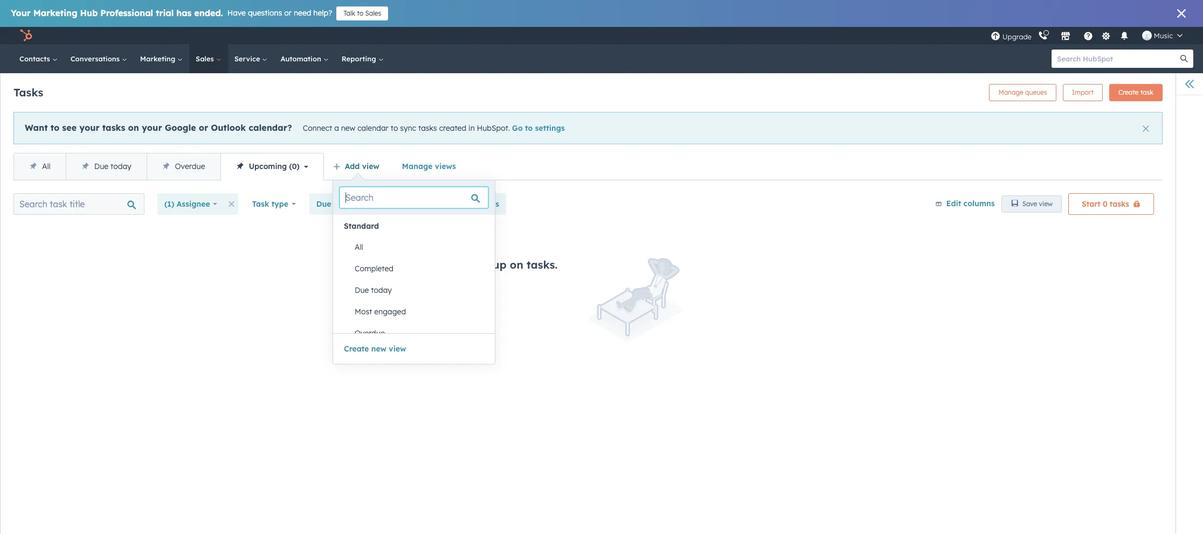 Task type: describe. For each thing, give the bounding box(es) containing it.
search image
[[1181, 55, 1188, 63]]

most
[[355, 307, 372, 317]]

manage queues link
[[990, 84, 1057, 101]]

to right go
[[525, 123, 533, 133]]

tasks.
[[527, 258, 558, 272]]

marketplaces image
[[1061, 32, 1071, 42]]

1 your from the left
[[79, 122, 100, 133]]

view for add view
[[362, 162, 379, 171]]

reporting link
[[335, 44, 390, 73]]

contacts link
[[13, 44, 64, 73]]

talk to sales
[[344, 9, 381, 17]]

0 horizontal spatial tasks
[[102, 122, 125, 133]]

most engaged button
[[344, 301, 495, 323]]

columns
[[964, 199, 995, 208]]

go to settings link
[[512, 123, 565, 133]]

view for save view
[[1039, 200, 1053, 208]]

edit
[[947, 199, 961, 208]]

edit columns
[[947, 199, 995, 208]]

hub
[[80, 8, 98, 18]]

automation
[[281, 54, 323, 63]]

calendar?
[[249, 122, 292, 133]]

you're all caught up on tasks.
[[399, 258, 558, 272]]

due inside popup button
[[316, 199, 331, 209]]

all inside navigation
[[42, 162, 51, 171]]

filters
[[478, 199, 499, 209]]

conversations link
[[64, 44, 134, 73]]

most engaged
[[355, 307, 406, 317]]

close image
[[1143, 126, 1149, 132]]

0 horizontal spatial marketing
[[33, 8, 77, 18]]

engaged
[[374, 307, 406, 317]]

due today inside navigation
[[94, 162, 131, 171]]

manage views
[[402, 162, 456, 171]]

manage for manage queues
[[999, 88, 1024, 97]]

upgrade image
[[991, 32, 1001, 41]]

Search HubSpot search field
[[1052, 50, 1184, 68]]

a
[[334, 123, 339, 133]]

overdue inside navigation
[[175, 162, 205, 171]]

want
[[25, 122, 48, 133]]

create task link
[[1110, 84, 1163, 101]]

sales link
[[189, 44, 228, 73]]

manage for manage views
[[402, 162, 433, 171]]

Search task title search field
[[13, 194, 144, 215]]

your
[[11, 8, 31, 18]]

start
[[1082, 199, 1101, 209]]

due inside button
[[355, 286, 369, 295]]

(1)
[[164, 199, 174, 209]]

1 horizontal spatial on
[[510, 258, 523, 272]]

caught
[[452, 258, 490, 272]]

service link
[[228, 44, 274, 73]]

due date button
[[309, 194, 365, 215]]

navigation containing all
[[13, 153, 324, 181]]

close image
[[1178, 9, 1186, 18]]

start 0 tasks
[[1082, 199, 1130, 209]]

up
[[493, 258, 507, 272]]

upgrade
[[1003, 32, 1032, 41]]

(1) assignee button
[[157, 194, 225, 215]]

notifications button
[[1115, 27, 1134, 44]]

standard
[[344, 222, 379, 231]]

0 horizontal spatial sales
[[196, 54, 216, 63]]

help button
[[1079, 27, 1098, 44]]

all
[[435, 258, 449, 272]]

conversations
[[70, 54, 122, 63]]

google
[[165, 122, 196, 133]]

task type button
[[245, 194, 303, 215]]

on inside alert
[[128, 122, 139, 133]]

add
[[345, 162, 360, 171]]

go
[[512, 123, 523, 133]]

to inside "button"
[[357, 9, 364, 17]]

save view button
[[1002, 196, 1062, 213]]

to left sync
[[391, 123, 398, 133]]

)
[[297, 162, 300, 171]]

contacts
[[19, 54, 52, 63]]

connect a new calendar to sync tasks created in hubspot. go to settings
[[303, 123, 565, 133]]

overdue inside button
[[355, 329, 385, 339]]

today inside navigation
[[111, 162, 131, 171]]

more filters link
[[438, 194, 506, 215]]

edit columns button
[[935, 197, 995, 211]]

(1) assignee
[[164, 199, 210, 209]]

help?
[[313, 8, 332, 18]]

professional
[[100, 8, 153, 18]]

your marketing hub professional trial has ended. have questions or need help?
[[11, 8, 332, 18]]

standard button
[[333, 217, 495, 236]]

due date
[[316, 199, 351, 209]]

help image
[[1084, 32, 1093, 42]]

more
[[456, 199, 475, 209]]

save
[[1023, 200, 1037, 208]]

start 0 tasks button
[[1069, 194, 1154, 215]]

overdue button
[[344, 323, 495, 345]]

due today link
[[66, 154, 146, 180]]

want to see your tasks on your google or outlook calendar?
[[25, 122, 292, 133]]



Task type: locate. For each thing, give the bounding box(es) containing it.
hubspot image
[[19, 29, 32, 42]]

all button
[[344, 237, 495, 258]]

manage
[[999, 88, 1024, 97], [402, 162, 433, 171]]

create for create task
[[1119, 88, 1139, 97]]

0 horizontal spatial on
[[128, 122, 139, 133]]

marketing
[[33, 8, 77, 18], [140, 54, 177, 63]]

due up most
[[355, 286, 369, 295]]

due
[[94, 162, 108, 171], [316, 199, 331, 209], [355, 286, 369, 295]]

create new view button
[[344, 343, 406, 356]]

0 horizontal spatial 0
[[292, 162, 297, 171]]

1 vertical spatial marketing
[[140, 54, 177, 63]]

0 horizontal spatial view
[[362, 162, 379, 171]]

upcoming ( 0 )
[[249, 162, 300, 171]]

service
[[234, 54, 262, 63]]

2 vertical spatial due
[[355, 286, 369, 295]]

0 horizontal spatial due today
[[94, 162, 131, 171]]

menu containing music
[[990, 27, 1190, 44]]

view down engaged
[[389, 345, 406, 354]]

due today down completed
[[355, 286, 392, 295]]

type
[[272, 199, 288, 209]]

on right "up"
[[510, 258, 523, 272]]

0
[[292, 162, 297, 171], [1103, 199, 1108, 209]]

calling icon button
[[1034, 29, 1052, 43]]

all link
[[14, 154, 66, 180]]

on left google
[[128, 122, 139, 133]]

1 horizontal spatial manage
[[999, 88, 1024, 97]]

tasks banner
[[13, 81, 1163, 101]]

manage queues
[[999, 88, 1047, 97]]

sales right talk
[[365, 9, 381, 17]]

due today inside button
[[355, 286, 392, 295]]

0 vertical spatial today
[[111, 162, 131, 171]]

all down standard
[[355, 243, 363, 252]]

in
[[469, 123, 475, 133]]

1 vertical spatial 0
[[1103, 199, 1108, 209]]

(
[[289, 162, 292, 171]]

view right save
[[1039, 200, 1053, 208]]

queue
[[393, 199, 417, 209]]

add view button
[[326, 156, 389, 177]]

0 vertical spatial all
[[42, 162, 51, 171]]

sales inside "button"
[[365, 9, 381, 17]]

menu
[[990, 27, 1190, 44]]

1 vertical spatial new
[[371, 345, 387, 354]]

sales
[[365, 9, 381, 17], [196, 54, 216, 63]]

marketplaces button
[[1055, 27, 1077, 44]]

manage views link
[[395, 156, 463, 177]]

or
[[284, 8, 292, 18], [199, 122, 208, 133]]

1 horizontal spatial marketing
[[140, 54, 177, 63]]

overdue up (1) assignee popup button
[[175, 162, 205, 171]]

notifications image
[[1120, 32, 1129, 42]]

hubspot link
[[13, 29, 40, 42]]

music
[[1154, 31, 1173, 40]]

want to see your tasks on your google or outlook calendar? alert
[[13, 112, 1163, 144]]

0 horizontal spatial due
[[94, 162, 108, 171]]

view inside popup button
[[362, 162, 379, 171]]

0 right start
[[1103, 199, 1108, 209]]

marketing left hub
[[33, 8, 77, 18]]

new inside button
[[371, 345, 387, 354]]

1 horizontal spatial due
[[316, 199, 331, 209]]

ended.
[[194, 8, 223, 18]]

today inside button
[[371, 286, 392, 295]]

settings link
[[1100, 30, 1113, 41]]

1 vertical spatial on
[[510, 258, 523, 272]]

1 vertical spatial due
[[316, 199, 331, 209]]

overdue link
[[146, 154, 220, 180]]

have
[[227, 8, 246, 18]]

navigation
[[13, 153, 324, 181]]

2 your from the left
[[142, 122, 162, 133]]

create task
[[1119, 88, 1154, 97]]

new inside want to see your tasks on your google or outlook calendar? alert
[[341, 123, 355, 133]]

1 horizontal spatial 0
[[1103, 199, 1108, 209]]

or inside alert
[[199, 122, 208, 133]]

hubspot.
[[477, 123, 510, 133]]

0 horizontal spatial create
[[344, 345, 369, 354]]

task
[[252, 199, 269, 209]]

settings
[[535, 123, 565, 133]]

0 inside button
[[1103, 199, 1108, 209]]

completed
[[355, 264, 394, 274]]

new down 'most engaged'
[[371, 345, 387, 354]]

0 vertical spatial new
[[341, 123, 355, 133]]

to right talk
[[357, 9, 364, 17]]

create inside tasks banner
[[1119, 88, 1139, 97]]

due up 'search task title' search box
[[94, 162, 108, 171]]

create down most
[[344, 345, 369, 354]]

import
[[1072, 88, 1094, 97]]

task
[[1141, 88, 1154, 97]]

manage left the queues
[[999, 88, 1024, 97]]

connect
[[303, 123, 332, 133]]

on
[[128, 122, 139, 133], [510, 258, 523, 272]]

Search search field
[[340, 187, 488, 209]]

new right the a
[[341, 123, 355, 133]]

2 horizontal spatial tasks
[[1110, 199, 1130, 209]]

tasks right start
[[1110, 199, 1130, 209]]

to left "see"
[[51, 122, 59, 133]]

1 vertical spatial due today
[[355, 286, 392, 295]]

create for create new view
[[344, 345, 369, 354]]

0 vertical spatial view
[[362, 162, 379, 171]]

1 vertical spatial today
[[371, 286, 392, 295]]

marketing down trial
[[140, 54, 177, 63]]

0 vertical spatial 0
[[292, 162, 297, 171]]

1 horizontal spatial new
[[371, 345, 387, 354]]

more filters
[[456, 199, 499, 209]]

0 vertical spatial on
[[128, 122, 139, 133]]

your left google
[[142, 122, 162, 133]]

greg robinson image
[[1142, 31, 1152, 40]]

or right google
[[199, 122, 208, 133]]

1 horizontal spatial your
[[142, 122, 162, 133]]

calendar
[[358, 123, 389, 133]]

0 horizontal spatial or
[[199, 122, 208, 133]]

1 horizontal spatial create
[[1119, 88, 1139, 97]]

1 horizontal spatial due today
[[355, 286, 392, 295]]

tasks right sync
[[418, 123, 437, 133]]

need
[[294, 8, 311, 18]]

marketing inside marketing link
[[140, 54, 177, 63]]

you're
[[399, 258, 432, 272]]

0 vertical spatial or
[[284, 8, 292, 18]]

queue button
[[386, 194, 432, 215]]

0 vertical spatial due today
[[94, 162, 131, 171]]

1 horizontal spatial today
[[371, 286, 392, 295]]

tasks inside button
[[1110, 199, 1130, 209]]

all inside button
[[355, 243, 363, 252]]

1 vertical spatial create
[[344, 345, 369, 354]]

has
[[176, 8, 192, 18]]

tasks up due today link
[[102, 122, 125, 133]]

music button
[[1136, 27, 1189, 44]]

due left date
[[316, 199, 331, 209]]

reporting
[[342, 54, 378, 63]]

overdue up create new view
[[355, 329, 385, 339]]

completed button
[[344, 258, 495, 280]]

view right add
[[362, 162, 379, 171]]

0 vertical spatial overdue
[[175, 162, 205, 171]]

2 horizontal spatial view
[[1039, 200, 1053, 208]]

1 horizontal spatial view
[[389, 345, 406, 354]]

1 horizontal spatial sales
[[365, 9, 381, 17]]

2 vertical spatial view
[[389, 345, 406, 354]]

today
[[111, 162, 131, 171], [371, 286, 392, 295]]

1 vertical spatial manage
[[402, 162, 433, 171]]

view inside button
[[389, 345, 406, 354]]

view
[[362, 162, 379, 171], [1039, 200, 1053, 208], [389, 345, 406, 354]]

sales left service
[[196, 54, 216, 63]]

queues
[[1026, 88, 1047, 97]]

1 horizontal spatial all
[[355, 243, 363, 252]]

0 vertical spatial due
[[94, 162, 108, 171]]

0 vertical spatial marketing
[[33, 8, 77, 18]]

0 horizontal spatial manage
[[402, 162, 433, 171]]

sync
[[400, 123, 416, 133]]

calling icon image
[[1038, 31, 1048, 41]]

0 vertical spatial create
[[1119, 88, 1139, 97]]

1 vertical spatial all
[[355, 243, 363, 252]]

2 horizontal spatial due
[[355, 286, 369, 295]]

views
[[435, 162, 456, 171]]

search button
[[1175, 50, 1194, 68]]

0 horizontal spatial today
[[111, 162, 131, 171]]

due inside navigation
[[94, 162, 108, 171]]

or inside your marketing hub professional trial has ended. have questions or need help?
[[284, 8, 292, 18]]

questions
[[248, 8, 282, 18]]

view inside button
[[1039, 200, 1053, 208]]

0 vertical spatial manage
[[999, 88, 1024, 97]]

1 horizontal spatial tasks
[[418, 123, 437, 133]]

trial
[[156, 8, 174, 18]]

assignee
[[177, 199, 210, 209]]

1 vertical spatial or
[[199, 122, 208, 133]]

marketing link
[[134, 44, 189, 73]]

task type
[[252, 199, 288, 209]]

due today up 'search task title' search box
[[94, 162, 131, 171]]

or left need
[[284, 8, 292, 18]]

upcoming
[[249, 162, 287, 171]]

all down want
[[42, 162, 51, 171]]

settings image
[[1102, 32, 1111, 41]]

create left 'task' in the top right of the page
[[1119, 88, 1139, 97]]

manage inside tasks banner
[[999, 88, 1024, 97]]

see
[[62, 122, 77, 133]]

1 vertical spatial sales
[[196, 54, 216, 63]]

1 vertical spatial view
[[1039, 200, 1053, 208]]

manage left views
[[402, 162, 433, 171]]

0 vertical spatial sales
[[365, 9, 381, 17]]

1 horizontal spatial or
[[284, 8, 292, 18]]

due today button
[[344, 280, 495, 301]]

your right "see"
[[79, 122, 100, 133]]

0 horizontal spatial overdue
[[175, 162, 205, 171]]

talk to sales button
[[337, 6, 388, 20]]

automation link
[[274, 44, 335, 73]]

0 right upcoming
[[292, 162, 297, 171]]

outlook
[[211, 122, 246, 133]]

1 vertical spatial overdue
[[355, 329, 385, 339]]

0 horizontal spatial all
[[42, 162, 51, 171]]

0 horizontal spatial new
[[341, 123, 355, 133]]

create new view
[[344, 345, 406, 354]]

0 horizontal spatial your
[[79, 122, 100, 133]]

add view
[[345, 162, 379, 171]]

import link
[[1063, 84, 1103, 101]]

create inside button
[[344, 345, 369, 354]]

0 inside navigation
[[292, 162, 297, 171]]

overdue
[[175, 162, 205, 171], [355, 329, 385, 339]]

1 horizontal spatial overdue
[[355, 329, 385, 339]]



Task type: vqa. For each thing, say whether or not it's contained in the screenshot.
today within button
yes



